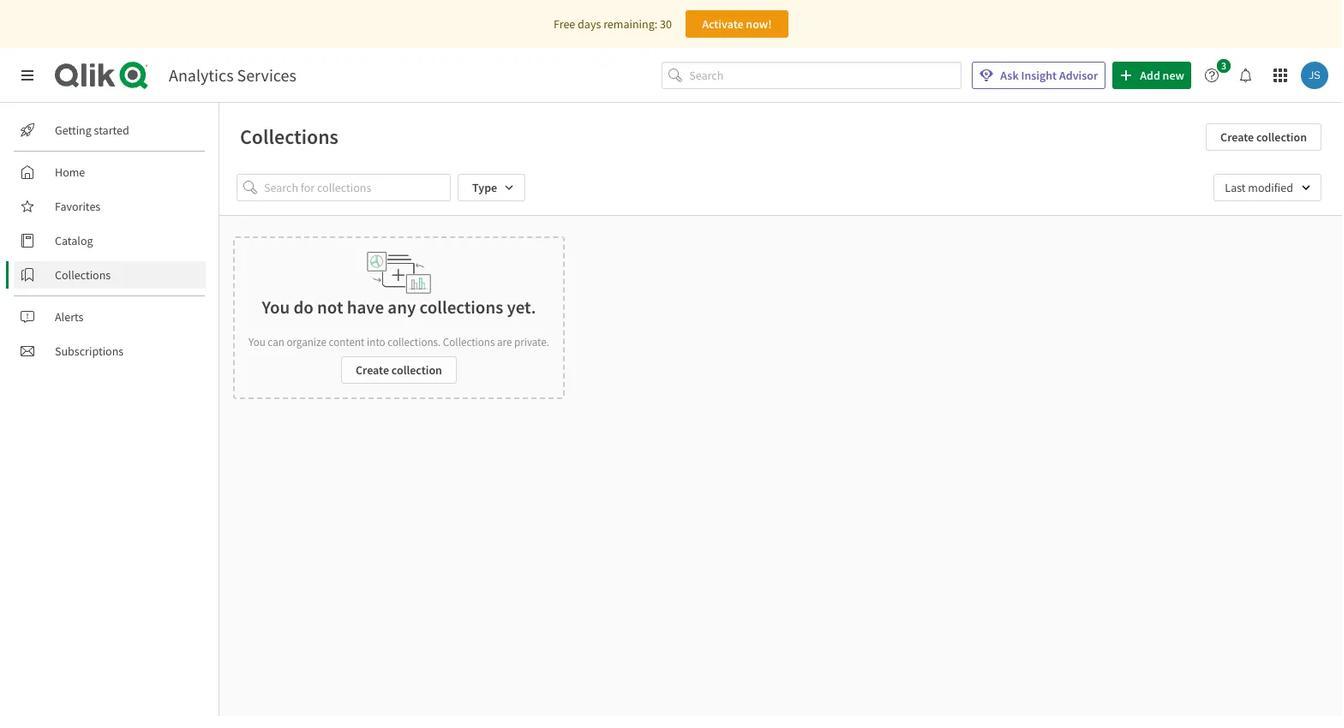Task type: locate. For each thing, give the bounding box(es) containing it.
analytics services
[[169, 64, 296, 86]]

activate
[[702, 16, 744, 32]]

alerts link
[[14, 303, 206, 331]]

catalog
[[55, 233, 93, 249]]

ask insight advisor
[[1001, 68, 1098, 83]]

0 vertical spatial collections
[[240, 123, 339, 150]]

ask insight advisor button
[[972, 62, 1106, 89]]

can
[[268, 335, 284, 350]]

content
[[329, 335, 365, 350]]

favorites link
[[14, 193, 206, 220]]

create collection
[[1221, 129, 1307, 145], [356, 363, 442, 378]]

collections down catalog
[[55, 267, 111, 283]]

days
[[578, 16, 601, 32]]

create collection up 'last modified' field
[[1221, 129, 1307, 145]]

create collection button down the you can organize content into collections. collections are private.
[[341, 357, 457, 384]]

add
[[1140, 68, 1161, 83]]

collections
[[240, 123, 339, 150], [55, 267, 111, 283], [443, 335, 495, 350]]

type button
[[458, 174, 526, 201]]

create collection down the you can organize content into collections. collections are private.
[[356, 363, 442, 378]]

collections left are
[[443, 335, 495, 350]]

2 horizontal spatial collections
[[443, 335, 495, 350]]

0 horizontal spatial collections
[[55, 267, 111, 283]]

0 horizontal spatial create collection
[[356, 363, 442, 378]]

1 horizontal spatial create
[[1221, 129, 1254, 145]]

create collection element
[[233, 237, 565, 399]]

1 horizontal spatial collection
[[1257, 129, 1307, 145]]

now!
[[746, 16, 772, 32]]

2 vertical spatial collections
[[443, 335, 495, 350]]

0 horizontal spatial create
[[356, 363, 389, 378]]

0 vertical spatial you
[[262, 296, 290, 319]]

1 vertical spatial you
[[249, 335, 266, 350]]

you left do
[[262, 296, 290, 319]]

1 vertical spatial create collection button
[[341, 357, 457, 384]]

add new
[[1140, 68, 1185, 83]]

collections.
[[388, 335, 441, 350]]

collections link
[[14, 261, 206, 289]]

create collection button up 'last modified' field
[[1206, 123, 1322, 151]]

not
[[317, 296, 343, 319]]

organize
[[287, 335, 327, 350]]

free days remaining: 30
[[554, 16, 672, 32]]

Last modified field
[[1214, 174, 1322, 201]]

30
[[660, 16, 672, 32]]

insight
[[1021, 68, 1057, 83]]

create up last
[[1221, 129, 1254, 145]]

1 vertical spatial collection
[[392, 363, 442, 378]]

create down into
[[356, 363, 389, 378]]

activate now! link
[[686, 10, 789, 38]]

you for you do not have any collections yet.
[[262, 296, 290, 319]]

have
[[347, 296, 384, 319]]

close sidebar menu image
[[21, 69, 34, 82]]

0 vertical spatial create collection button
[[1206, 123, 1322, 151]]

started
[[94, 123, 129, 138]]

getting started link
[[14, 117, 206, 144]]

home
[[55, 165, 85, 180]]

home link
[[14, 159, 206, 186]]

jacob simon image
[[1301, 62, 1329, 89]]

collection up modified
[[1257, 129, 1307, 145]]

1 vertical spatial create
[[356, 363, 389, 378]]

0 vertical spatial create collection
[[1221, 129, 1307, 145]]

create collection button
[[1206, 123, 1322, 151], [341, 357, 457, 384]]

Search text field
[[689, 61, 962, 89]]

activate now!
[[702, 16, 772, 32]]

1 horizontal spatial create collection
[[1221, 129, 1307, 145]]

yet.
[[507, 296, 536, 319]]

modified
[[1248, 180, 1294, 195]]

getting
[[55, 123, 92, 138]]

you
[[262, 296, 290, 319], [249, 335, 266, 350]]

0 horizontal spatial collection
[[392, 363, 442, 378]]

create
[[1221, 129, 1254, 145], [356, 363, 389, 378]]

collections down 'services'
[[240, 123, 339, 150]]

subscriptions link
[[14, 338, 206, 365]]

services
[[237, 64, 296, 86]]

collection down collections.
[[392, 363, 442, 378]]

you left can
[[249, 335, 266, 350]]

0 vertical spatial collection
[[1257, 129, 1307, 145]]

1 vertical spatial create collection
[[356, 363, 442, 378]]

collection
[[1257, 129, 1307, 145], [392, 363, 442, 378]]

remaining:
[[604, 16, 658, 32]]

favorites
[[55, 199, 100, 214]]

1 vertical spatial collections
[[55, 267, 111, 283]]

analytics services element
[[169, 64, 296, 86]]

1 horizontal spatial collections
[[240, 123, 339, 150]]



Task type: describe. For each thing, give the bounding box(es) containing it.
last modified
[[1225, 180, 1294, 195]]

type
[[472, 180, 497, 195]]

you for you can organize content into collections. collections are private.
[[249, 335, 266, 350]]

catalog link
[[14, 227, 206, 255]]

3
[[1222, 59, 1227, 72]]

create collection inside create collection element
[[356, 363, 442, 378]]

you can organize content into collections. collections are private.
[[249, 335, 550, 350]]

new
[[1163, 68, 1185, 83]]

any
[[388, 296, 416, 319]]

filters region
[[219, 160, 1342, 215]]

collections inside navigation pane element
[[55, 267, 111, 283]]

collections inside create collection element
[[443, 335, 495, 350]]

private.
[[514, 335, 550, 350]]

alerts
[[55, 309, 84, 325]]

collection for rightmost create collection button
[[1257, 129, 1307, 145]]

you do not have any collections yet.
[[262, 296, 536, 319]]

searchbar element
[[662, 61, 962, 89]]

navigation pane element
[[0, 110, 219, 372]]

0 vertical spatial create
[[1221, 129, 1254, 145]]

getting started
[[55, 123, 129, 138]]

Search for collections text field
[[264, 174, 451, 202]]

3 button
[[1198, 59, 1236, 89]]

0 horizontal spatial create collection button
[[341, 357, 457, 384]]

1 horizontal spatial create collection button
[[1206, 123, 1322, 151]]

free
[[554, 16, 575, 32]]

collections
[[420, 296, 503, 319]]

ask
[[1001, 68, 1019, 83]]

analytics
[[169, 64, 234, 86]]

last
[[1225, 180, 1246, 195]]

add new button
[[1113, 62, 1192, 89]]

subscriptions
[[55, 344, 124, 359]]

do
[[294, 296, 314, 319]]

into
[[367, 335, 385, 350]]

collection for create collection button to the left
[[392, 363, 442, 378]]

advisor
[[1060, 68, 1098, 83]]

are
[[497, 335, 512, 350]]



Task type: vqa. For each thing, say whether or not it's contained in the screenshot.
You related to You do not have any collections yet.
yes



